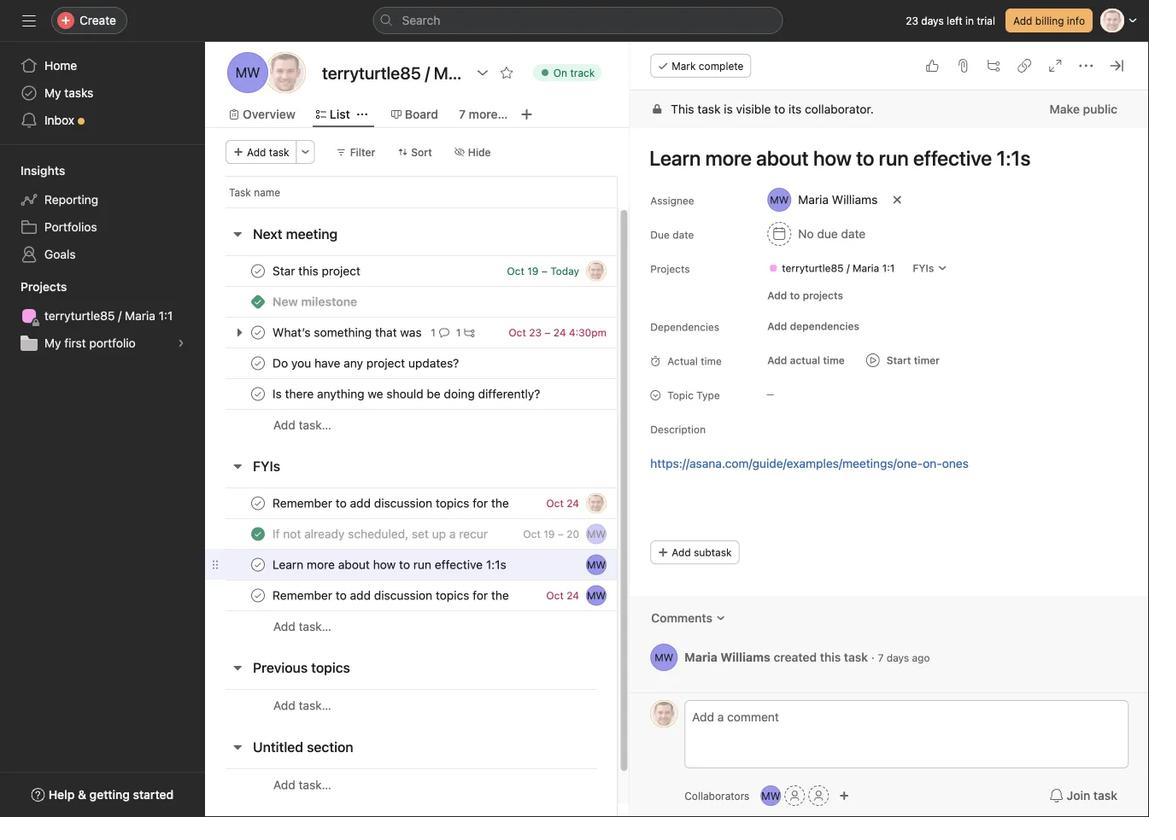 Task type: describe. For each thing, give the bounding box(es) containing it.
terryturtle85 / maria 1:1 link inside learn more about how to run effective 1:1s "dialog"
[[762, 260, 902, 277]]

date inside dropdown button
[[841, 227, 866, 241]]

add dependencies button
[[760, 315, 867, 338]]

terryturtle85 / maria 1:1 inside projects element
[[44, 309, 173, 323]]

completed image for completed checkbox inside the learn more about how to run effective 1:1s cell
[[248, 555, 268, 576]]

—
[[767, 390, 774, 400]]

next
[[253, 226, 283, 242]]

add task button
[[226, 140, 297, 164]]

hide button
[[447, 140, 499, 164]]

left
[[947, 15, 963, 26]]

oct down oct 19 – 20
[[546, 590, 564, 602]]

reporting
[[44, 193, 98, 207]]

add down previous
[[273, 699, 296, 713]]

description
[[651, 424, 706, 436]]

projects inside dropdown button
[[21, 280, 67, 294]]

20
[[567, 529, 579, 541]]

– for today
[[542, 265, 548, 277]]

make
[[1050, 102, 1080, 116]]

on-
[[923, 457, 942, 471]]

created
[[774, 651, 817, 665]]

collaborators
[[685, 791, 750, 803]]

0 vertical spatial 23
[[906, 15, 919, 26]]

projects
[[803, 290, 844, 302]]

oct for – today
[[507, 265, 525, 277]]

4 add task… row from the top
[[205, 769, 680, 802]]

full screen image
[[1049, 59, 1062, 73]]

completed image for completed checkbox within the is there anything we should be doing differently? cell
[[248, 384, 268, 405]]

copy task link image
[[1018, 59, 1032, 73]]

1:1 inside projects element
[[159, 309, 173, 323]]

see details, my first portfolio image
[[176, 338, 186, 349]]

fyis button
[[905, 256, 956, 280]]

add inside "button"
[[1014, 15, 1033, 26]]

filter
[[350, 146, 375, 158]]

add inside header next meeting tree grid
[[273, 418, 296, 432]]

collaborator.
[[805, 102, 874, 116]]

mark complete button
[[651, 54, 752, 78]]

start timer
[[887, 355, 940, 367]]

no
[[798, 227, 814, 241]]

comments
[[651, 612, 713, 626]]

maria inside "dropdown button"
[[798, 193, 829, 207]]

if not already scheduled, set up a recurring 1:1 meeting in your calendar cell
[[205, 519, 618, 550]]

23 inside 'what's something that was harder than expected?' cell
[[529, 327, 542, 339]]

1 remember to add discussion topics for the next meeting cell from the top
[[205, 488, 618, 520]]

help & getting started button
[[20, 780, 185, 811]]

/ inside projects element
[[118, 309, 122, 323]]

0 horizontal spatial time
[[701, 356, 722, 368]]

on track button
[[525, 61, 610, 85]]

add subtask image
[[987, 59, 1001, 73]]

untitled section
[[253, 740, 354, 756]]

my first portfolio
[[44, 336, 136, 350]]

collapse task list for this section image for previous topics
[[231, 662, 244, 675]]

completed image for completed checkbox inside the the do you have any project updates? cell
[[248, 353, 268, 374]]

portfolios
[[44, 220, 97, 234]]

due date
[[651, 229, 694, 241]]

Is there anything we should be doing differently? text field
[[269, 386, 546, 403]]

tt button for fyis
[[586, 494, 607, 514]]

insights
[[21, 164, 65, 178]]

completed checkbox for is there anything we should be doing differently? text field
[[248, 384, 268, 405]]

add actual time
[[768, 355, 845, 367]]

sort button
[[390, 140, 440, 164]]

time inside dropdown button
[[823, 355, 845, 367]]

search button
[[373, 7, 783, 34]]

learn more about how to run effective 1:1s cell
[[205, 550, 618, 581]]

add task… button for second add task… row from the top of the page
[[273, 618, 331, 637]]

on
[[554, 67, 568, 79]]

Completed milestone checkbox
[[251, 295, 265, 309]]

Learn more about how to run effective 1:1s text field
[[269, 557, 512, 574]]

previous topics button
[[253, 653, 350, 684]]

search
[[402, 13, 441, 27]]

23 days left in trial
[[906, 15, 996, 26]]

7 more… button
[[459, 105, 508, 124]]

topics
[[311, 660, 350, 676]]

join task button
[[1039, 781, 1129, 812]]

https://asana.com/guide/examples/meetings/one-on-ones
[[651, 457, 969, 471]]

actual time
[[668, 356, 722, 368]]

add billing info button
[[1006, 9, 1093, 32]]

oct 24 for mw
[[546, 590, 579, 602]]

goals link
[[10, 241, 195, 268]]

0 likes. click to like this task image
[[926, 59, 939, 73]]

type
[[697, 390, 720, 402]]

home
[[44, 59, 77, 73]]

this task is visible to its collaborator.
[[671, 102, 874, 116]]

tt inside star this project cell
[[590, 265, 603, 277]]

star this project cell
[[205, 256, 618, 287]]

add down add to projects
[[768, 321, 787, 332]]

days inside maria williams created this task · 7 days ago
[[887, 652, 910, 664]]

untitled section button
[[253, 732, 354, 763]]

fyis inside dropdown button
[[913, 262, 934, 274]]

hide sidebar image
[[22, 14, 36, 27]]

search list box
[[373, 7, 783, 34]]

add task… for first add task… row from the bottom's add task… button
[[273, 779, 331, 793]]

1 vertical spatial fyis
[[253, 459, 280, 475]]

tt button for next meeting
[[586, 261, 607, 282]]

completed image for completed checkbox inside if not already scheduled, set up a recurring 1:1 meeting in your calendar cell
[[248, 524, 268, 545]]

overview
[[243, 107, 296, 121]]

sort
[[411, 146, 432, 158]]

no due date button
[[760, 219, 874, 250]]

join task
[[1067, 789, 1118, 803]]

oct up oct 19 – 20
[[546, 498, 564, 510]]

task for this
[[698, 102, 721, 116]]

mark complete
[[672, 60, 744, 72]]

terryturtle85 / maria 1:1 link inside projects element
[[10, 303, 195, 330]]

completed checkbox inside remember to add discussion topics for the next meeting cell
[[248, 586, 268, 606]]

add or remove collaborators image
[[840, 791, 850, 802]]

mw inside remember to add discussion topics for the next meeting cell
[[587, 590, 606, 602]]

in
[[966, 15, 974, 26]]

williams for maria williams
[[832, 193, 878, 207]]

completed checkbox for learn more about how to run effective 1:1s text box
[[248, 555, 268, 576]]

terryturtle85 inside main content
[[782, 262, 844, 274]]

fyis button
[[253, 451, 280, 482]]

task for join
[[1094, 789, 1118, 803]]

filter button
[[329, 140, 383, 164]]

insights button
[[0, 162, 65, 179]]

my first portfolio link
[[10, 330, 195, 357]]

completed checkbox for star this project text box
[[248, 261, 268, 282]]

learn more about how to run effective 1:1s dialog
[[630, 42, 1150, 818]]

https://asana.com/guide/examples/meetings/one-on-ones link
[[651, 457, 969, 471]]

do you have any project updates? cell
[[205, 348, 618, 379]]

7 inside dropdown button
[[459, 107, 466, 121]]

remove assignee image
[[893, 195, 903, 205]]

task… for add task… button in header next meeting tree grid
[[299, 418, 331, 432]]

make public button
[[1039, 94, 1129, 125]]

create button
[[51, 7, 127, 34]]

this
[[820, 651, 841, 665]]

board
[[405, 107, 438, 121]]

oct for – 24 4:30pm
[[509, 327, 526, 339]]

collapse task list for this section image
[[231, 227, 244, 241]]

remember to add discussion topics for the next meeting text field for tt
[[269, 495, 512, 512]]

started
[[133, 788, 174, 803]]

my for my first portfolio
[[44, 336, 61, 350]]

due
[[651, 229, 670, 241]]

completed milestone image
[[251, 295, 265, 309]]

maria inside projects element
[[125, 309, 155, 323]]

mw inside learn more about how to run effective 1:1s cell
[[587, 559, 606, 571]]

1 subtask image
[[464, 328, 475, 338]]

expand subtask list for the task what's something that was harder than expected? image
[[232, 326, 246, 340]]

hide
[[468, 146, 491, 158]]

dependencies
[[790, 321, 860, 332]]

add task… for add task… button corresponding to 3rd add task… row from the top
[[273, 699, 331, 713]]

add task… button for 1st add task… row from the top of the page
[[273, 416, 331, 435]]

2 remember to add discussion topics for the next meeting cell from the top
[[205, 580, 618, 612]]

completed image inside 'what's something that was harder than expected?' cell
[[248, 323, 268, 343]]

reporting link
[[10, 186, 195, 214]]

mw button inside learn more about how to run effective 1:1s cell
[[586, 555, 607, 576]]

task name row
[[205, 176, 680, 208]]

main content containing this task is visible to its collaborator.
[[630, 91, 1150, 693]]

3 add task… row from the top
[[205, 690, 680, 722]]

global element
[[0, 42, 205, 144]]

public
[[1083, 102, 1118, 116]]

1 horizontal spatial days
[[922, 15, 944, 26]]

projects button
[[0, 279, 67, 296]]

actual
[[790, 355, 821, 367]]

What's something that was harder than expected? text field
[[269, 324, 424, 341]]

mw inside if not already scheduled, set up a recurring 1:1 meeting in your calendar cell
[[587, 529, 606, 541]]

task name
[[229, 186, 280, 198]]

is there anything we should be doing differently? cell
[[205, 379, 618, 410]]

add task… for add task… button in header fyis tree grid
[[273, 620, 331, 634]]

7 inside maria williams created this task · 7 days ago
[[878, 652, 884, 664]]

completed image inside remember to add discussion topics for the next meeting cell
[[248, 586, 268, 606]]

help & getting started
[[48, 788, 174, 803]]

New milestone text field
[[269, 294, 363, 311]]

19 for – 20
[[544, 529, 555, 541]]

my tasks link
[[10, 79, 195, 107]]

name
[[254, 186, 280, 198]]

new milestone cell
[[205, 286, 618, 318]]



Task type: locate. For each thing, give the bounding box(es) containing it.
my left tasks
[[44, 86, 61, 100]]

0 horizontal spatial 7
[[459, 107, 466, 121]]

track
[[570, 67, 595, 79]]

4 completed checkbox from the top
[[248, 494, 268, 514]]

1 vertical spatial /
[[118, 309, 122, 323]]

help
[[48, 788, 75, 803]]

untitled
[[253, 740, 303, 756]]

0 horizontal spatial fyis
[[253, 459, 280, 475]]

None text field
[[318, 57, 467, 88]]

completed image
[[248, 494, 268, 514]]

add subtask button
[[651, 541, 740, 565]]

terryturtle85 / maria 1:1 link up projects at the right of the page
[[762, 260, 902, 277]]

19 inside star this project cell
[[528, 265, 539, 277]]

completed checkbox inside 'what's something that was harder than expected?' cell
[[248, 323, 268, 343]]

0 vertical spatial projects
[[651, 263, 690, 275]]

5 completed checkbox from the top
[[248, 524, 268, 545]]

terryturtle85 up the "add to projects" button
[[782, 262, 844, 274]]

maria williams link
[[685, 651, 771, 665]]

days left ago
[[887, 652, 910, 664]]

– inside star this project cell
[[542, 265, 548, 277]]

1 vertical spatial –
[[545, 327, 551, 339]]

1 completed checkbox from the top
[[248, 323, 268, 343]]

add task… button
[[273, 416, 331, 435], [273, 618, 331, 637], [273, 697, 331, 716], [273, 776, 331, 795]]

4 task… from the top
[[299, 779, 331, 793]]

add left subtask
[[672, 547, 691, 559]]

add task… button up the previous topics button
[[273, 618, 331, 637]]

mw button inside if not already scheduled, set up a recurring 1:1 meeting in your calendar cell
[[586, 524, 607, 545]]

completed image inside is there anything we should be doing differently? cell
[[248, 384, 268, 405]]

completed checkbox up previous
[[248, 586, 268, 606]]

maria williams
[[798, 193, 878, 207]]

0 horizontal spatial terryturtle85 / maria 1:1
[[44, 309, 173, 323]]

williams left created
[[721, 651, 771, 665]]

timer
[[914, 355, 940, 367]]

completed checkbox inside is there anything we should be doing differently? cell
[[248, 384, 268, 405]]

next meeting button
[[253, 219, 338, 250]]

completed image inside star this project cell
[[248, 261, 268, 282]]

add task… button up fyis button
[[273, 416, 331, 435]]

add billing info
[[1014, 15, 1085, 26]]

completed checkbox inside if not already scheduled, set up a recurring 1:1 meeting in your calendar cell
[[248, 524, 268, 545]]

projects down the due date
[[651, 263, 690, 275]]

0 horizontal spatial /
[[118, 309, 122, 323]]

0 vertical spatial –
[[542, 265, 548, 277]]

completed image inside learn more about how to run effective 1:1s cell
[[248, 555, 268, 576]]

1 vertical spatial remember to add discussion topics for the next meeting cell
[[205, 580, 618, 612]]

oct for – 20
[[523, 529, 541, 541]]

remember to add discussion topics for the next meeting cell
[[205, 488, 618, 520], [205, 580, 618, 612]]

0 horizontal spatial date
[[673, 229, 694, 241]]

0 vertical spatial terryturtle85 / maria 1:1 link
[[762, 260, 902, 277]]

3 completed image from the top
[[248, 353, 268, 374]]

4 completed image from the top
[[248, 384, 268, 405]]

0 horizontal spatial days
[[887, 652, 910, 664]]

terryturtle85 / maria 1:1 up portfolio
[[44, 309, 173, 323]]

1 horizontal spatial date
[[841, 227, 866, 241]]

insights element
[[0, 156, 205, 272]]

add
[[1014, 15, 1033, 26], [247, 146, 266, 158], [768, 290, 787, 302], [768, 321, 787, 332], [768, 355, 787, 367], [273, 418, 296, 432], [672, 547, 691, 559], [273, 620, 296, 634], [273, 699, 296, 713], [273, 779, 296, 793]]

1 comment image
[[439, 328, 449, 338]]

mw inside main content
[[655, 652, 674, 664]]

terryturtle85 inside projects element
[[44, 309, 115, 323]]

1 vertical spatial 23
[[529, 327, 542, 339]]

1:1
[[883, 262, 895, 274], [159, 309, 173, 323]]

3 collapse task list for this section image from the top
[[231, 741, 244, 755]]

show options image
[[476, 66, 490, 79]]

0 horizontal spatial williams
[[721, 651, 771, 665]]

oct 24 up the 20
[[546, 498, 579, 510]]

add down untitled
[[273, 779, 296, 793]]

date right 'due'
[[673, 229, 694, 241]]

2 add task… row from the top
[[205, 611, 680, 643]]

completed checkbox for do you have any project updates? text field
[[248, 353, 268, 374]]

task left the is
[[698, 102, 721, 116]]

tt button inside remember to add discussion topics for the next meeting cell
[[586, 494, 607, 514]]

my left the first
[[44, 336, 61, 350]]

task… up the previous topics button
[[299, 620, 331, 634]]

more actions for this task image
[[1079, 59, 1093, 73]]

7 completed image from the top
[[248, 586, 268, 606]]

start
[[887, 355, 911, 367]]

to left projects at the right of the page
[[790, 290, 800, 302]]

start timer button
[[860, 349, 947, 373]]

2 oct 24 from the top
[[546, 590, 579, 602]]

1 horizontal spatial terryturtle85 / maria 1:1 link
[[762, 260, 902, 277]]

1 vertical spatial completed checkbox
[[248, 586, 268, 606]]

maria down no due date
[[853, 262, 880, 274]]

6 completed checkbox from the top
[[248, 555, 268, 576]]

2 completed image from the top
[[248, 323, 268, 343]]

0 vertical spatial days
[[922, 15, 944, 26]]

7 right '·'
[[878, 652, 884, 664]]

0 vertical spatial terryturtle85 / maria 1:1
[[782, 262, 895, 274]]

maria williams button
[[760, 185, 886, 215]]

0 vertical spatial remember to add discussion topics for the next meeting cell
[[205, 488, 618, 520]]

portfolios link
[[10, 214, 195, 241]]

main content
[[630, 91, 1150, 693]]

1 vertical spatial 7
[[878, 652, 884, 664]]

remember to add discussion topics for the next meeting cell up if not already scheduled, set up a recurring 1:1 meeting in your calendar text box
[[205, 488, 618, 520]]

1 vertical spatial to
[[790, 290, 800, 302]]

1 horizontal spatial /
[[847, 262, 850, 274]]

oct 24 down the 20
[[546, 590, 579, 602]]

maria up portfolio
[[125, 309, 155, 323]]

0 vertical spatial to
[[775, 102, 786, 116]]

days left left
[[922, 15, 944, 26]]

ones
[[942, 457, 969, 471]]

– left 4:30pm
[[545, 327, 551, 339]]

task
[[229, 186, 251, 198]]

0 vertical spatial tt button
[[586, 261, 607, 282]]

collapse task list for this section image left previous
[[231, 662, 244, 675]]

completed image for completed checkbox within star this project cell
[[248, 261, 268, 282]]

home link
[[10, 52, 195, 79]]

0 vertical spatial oct 24
[[546, 498, 579, 510]]

2 my from the top
[[44, 336, 61, 350]]

2 vertical spatial tt button
[[651, 701, 678, 728]]

mw row
[[205, 550, 680, 581]]

add up previous
[[273, 620, 296, 634]]

oct 24 for tt
[[546, 498, 579, 510]]

add left the billing
[[1014, 15, 1033, 26]]

1 vertical spatial 1:1
[[159, 309, 173, 323]]

no due date
[[798, 227, 866, 241]]

1 completed image from the top
[[248, 261, 268, 282]]

collapse task list for this section image left fyis button
[[231, 460, 244, 473]]

– left the today in the top of the page
[[542, 265, 548, 277]]

1 vertical spatial remember to add discussion topics for the next meeting text field
[[269, 588, 512, 605]]

comments button
[[640, 603, 738, 634]]

maria up no due date dropdown button
[[798, 193, 829, 207]]

1 vertical spatial 24
[[567, 498, 579, 510]]

tt button inside star this project cell
[[586, 261, 607, 282]]

header next meeting tree grid
[[205, 256, 680, 441]]

1 vertical spatial 19
[[544, 529, 555, 541]]

add actual time button
[[760, 349, 853, 373]]

0 vertical spatial my
[[44, 86, 61, 100]]

add task… button down the untitled section button
[[273, 776, 331, 795]]

williams for maria williams created this task · 7 days ago
[[721, 651, 771, 665]]

1 horizontal spatial time
[[823, 355, 845, 367]]

1:1 inside main content
[[883, 262, 895, 274]]

/ up portfolio
[[118, 309, 122, 323]]

create
[[79, 13, 116, 27]]

subtask
[[694, 547, 732, 559]]

date right due
[[841, 227, 866, 241]]

task… for add task… button corresponding to 3rd add task… row from the top
[[299, 699, 331, 713]]

maria down comments "dropdown button"
[[685, 651, 718, 665]]

2 completed checkbox from the top
[[248, 586, 268, 606]]

remember to add discussion topics for the next meeting text field up if not already scheduled, set up a recurring 1:1 meeting in your calendar text box
[[269, 495, 512, 512]]

·
[[872, 651, 875, 665]]

oct left the today in the top of the page
[[507, 265, 525, 277]]

0 horizontal spatial 1:1
[[159, 309, 173, 323]]

24
[[554, 327, 566, 339], [567, 498, 579, 510], [567, 590, 579, 602]]

add task
[[247, 146, 289, 158]]

task… down the untitled section button
[[299, 779, 331, 793]]

4 add task… button from the top
[[273, 776, 331, 795]]

billing
[[1036, 15, 1064, 26]]

1 vertical spatial terryturtle85
[[44, 309, 115, 323]]

1 horizontal spatial fyis
[[913, 262, 934, 274]]

dependencies
[[651, 321, 720, 333]]

0 vertical spatial 7
[[459, 107, 466, 121]]

assignee
[[651, 195, 695, 207]]

2 add task… button from the top
[[273, 618, 331, 637]]

completed checkbox right expand subtask list for the task what's something that was harder than expected? icon
[[248, 323, 268, 343]]

task… down do you have any project updates? text field
[[299, 418, 331, 432]]

If not already scheduled, set up a recurring 1:1 meeting in your calendar text field
[[269, 526, 489, 543]]

remember to add discussion topics for the next meeting cell down learn more about how to run effective 1:1s text box
[[205, 580, 618, 612]]

0 vertical spatial fyis
[[913, 262, 934, 274]]

– left the 20
[[558, 529, 564, 541]]

1 add task… row from the top
[[205, 409, 680, 441]]

add to projects
[[768, 290, 844, 302]]

0 horizontal spatial to
[[775, 102, 786, 116]]

0 vertical spatial 19
[[528, 265, 539, 277]]

0 horizontal spatial 19
[[528, 265, 539, 277]]

ago
[[912, 652, 930, 664]]

oct 23 – 24 4:30pm
[[509, 327, 607, 339]]

my for my tasks
[[44, 86, 61, 100]]

to left its
[[775, 102, 786, 116]]

oct inside star this project cell
[[507, 265, 525, 277]]

projects down the goals
[[21, 280, 67, 294]]

0 horizontal spatial terryturtle85 / maria 1:1 link
[[10, 303, 195, 330]]

add subtask
[[672, 547, 732, 559]]

mw button
[[586, 524, 607, 545], [586, 555, 607, 576], [586, 586, 607, 606], [651, 644, 678, 672], [761, 786, 781, 807]]

add task… down the untitled section button
[[273, 779, 331, 793]]

add to starred image
[[500, 66, 514, 79]]

williams inside maria williams "dropdown button"
[[832, 193, 878, 207]]

1 horizontal spatial 7
[[878, 652, 884, 664]]

19 inside if not already scheduled, set up a recurring 1:1 meeting in your calendar cell
[[544, 529, 555, 541]]

task for add
[[269, 146, 289, 158]]

complete
[[699, 60, 744, 72]]

oct 19 – 20
[[523, 529, 579, 541]]

projects inside learn more about how to run effective 1:1s "dialog"
[[651, 263, 690, 275]]

add up fyis button
[[273, 418, 296, 432]]

oct left the 20
[[523, 529, 541, 541]]

task… down the previous topics button
[[299, 699, 331, 713]]

topic
[[668, 390, 694, 402]]

oct inside if not already scheduled, set up a recurring 1:1 meeting in your calendar cell
[[523, 529, 541, 541]]

collapse task list for this section image for fyis
[[231, 460, 244, 473]]

1 vertical spatial collapse task list for this section image
[[231, 662, 244, 675]]

completed checkbox inside star this project cell
[[248, 261, 268, 282]]

collapse task list for this section image for untitled section
[[231, 741, 244, 755]]

2 vertical spatial –
[[558, 529, 564, 541]]

add left projects at the right of the page
[[768, 290, 787, 302]]

1:1 up 'my first portfolio' link on the top left of page
[[159, 309, 173, 323]]

task… inside header next meeting tree grid
[[299, 418, 331, 432]]

1 vertical spatial williams
[[721, 651, 771, 665]]

4:30pm
[[569, 327, 607, 339]]

1 horizontal spatial to
[[790, 290, 800, 302]]

2 collapse task list for this section image from the top
[[231, 662, 244, 675]]

add task… for add task… button in header next meeting tree grid
[[273, 418, 331, 432]]

add task… row
[[205, 409, 680, 441], [205, 611, 680, 643], [205, 690, 680, 722], [205, 769, 680, 802]]

– for 24
[[545, 327, 551, 339]]

7 more…
[[459, 107, 508, 121]]

24 for tt
[[567, 498, 579, 510]]

goals
[[44, 247, 76, 262]]

list
[[330, 107, 350, 121]]

7 left more…
[[459, 107, 466, 121]]

add task… button inside header fyis tree grid
[[273, 618, 331, 637]]

2 add task… from the top
[[273, 620, 331, 634]]

task left more actions image
[[269, 146, 289, 158]]

1 horizontal spatial terryturtle85 / maria 1:1
[[782, 262, 895, 274]]

1 horizontal spatial 1:1
[[883, 262, 895, 274]]

1 horizontal spatial terryturtle85
[[782, 262, 844, 274]]

23 left left
[[906, 15, 919, 26]]

my inside projects element
[[44, 336, 61, 350]]

add task… button for 3rd add task… row from the top
[[273, 697, 331, 716]]

add dependencies
[[768, 321, 860, 332]]

add task… inside header fyis tree grid
[[273, 620, 331, 634]]

add task… button for first add task… row from the bottom
[[273, 776, 331, 795]]

0 vertical spatial 24
[[554, 327, 566, 339]]

0 vertical spatial collapse task list for this section image
[[231, 460, 244, 473]]

0 vertical spatial remember to add discussion topics for the next meeting text field
[[269, 495, 512, 512]]

collapse task list for this section image left untitled
[[231, 741, 244, 755]]

its
[[789, 102, 802, 116]]

1 horizontal spatial projects
[[651, 263, 690, 275]]

previous
[[253, 660, 308, 676]]

fyis
[[913, 262, 934, 274], [253, 459, 280, 475]]

terryturtle85 up the first
[[44, 309, 115, 323]]

completed checkbox inside the do you have any project updates? cell
[[248, 353, 268, 374]]

maria
[[798, 193, 829, 207], [853, 262, 880, 274], [125, 309, 155, 323], [685, 651, 718, 665]]

1 vertical spatial days
[[887, 652, 910, 664]]

1 vertical spatial terryturtle85 / maria 1:1 link
[[10, 303, 195, 330]]

williams up no due date
[[832, 193, 878, 207]]

2 vertical spatial collapse task list for this section image
[[231, 741, 244, 755]]

3 add task… from the top
[[273, 699, 331, 713]]

task… for add task… button in header fyis tree grid
[[299, 620, 331, 634]]

add task… up fyis button
[[273, 418, 331, 432]]

add task… up the previous topics button
[[273, 620, 331, 634]]

on track
[[554, 67, 595, 79]]

tt inside remember to add discussion topics for the next meeting cell
[[590, 498, 603, 510]]

0 horizontal spatial 23
[[529, 327, 542, 339]]

– inside if not already scheduled, set up a recurring 1:1 meeting in your calendar cell
[[558, 529, 564, 541]]

1 task… from the top
[[299, 418, 331, 432]]

2 vertical spatial 24
[[567, 590, 579, 602]]

1 vertical spatial my
[[44, 336, 61, 350]]

0 horizontal spatial projects
[[21, 280, 67, 294]]

topic type
[[668, 390, 720, 402]]

Completed checkbox
[[248, 323, 268, 343], [248, 586, 268, 606]]

Completed checkbox
[[248, 261, 268, 282], [248, 353, 268, 374], [248, 384, 268, 405], [248, 494, 268, 514], [248, 524, 268, 545], [248, 555, 268, 576]]

task… for first add task… row from the bottom's add task… button
[[299, 779, 331, 793]]

0 vertical spatial terryturtle85
[[782, 262, 844, 274]]

1 vertical spatial projects
[[21, 280, 67, 294]]

completed image
[[248, 261, 268, 282], [248, 323, 268, 343], [248, 353, 268, 374], [248, 384, 268, 405], [248, 524, 268, 545], [248, 555, 268, 576], [248, 586, 268, 606]]

to inside button
[[790, 290, 800, 302]]

1 vertical spatial oct 24
[[546, 590, 579, 602]]

0 vertical spatial williams
[[832, 193, 878, 207]]

oct right 1 subtask icon
[[509, 327, 526, 339]]

1 collapse task list for this section image from the top
[[231, 460, 244, 473]]

header fyis tree grid
[[205, 488, 680, 643]]

19 for – today
[[528, 265, 539, 277]]

19 left the today in the top of the page
[[528, 265, 539, 277]]

task right join
[[1094, 789, 1118, 803]]

add to projects button
[[760, 284, 851, 308]]

completed checkbox for if not already scheduled, set up a recurring 1:1 meeting in your calendar text box
[[248, 524, 268, 545]]

/ down no due date
[[847, 262, 850, 274]]

1 horizontal spatial williams
[[832, 193, 878, 207]]

4 add task… from the top
[[273, 779, 331, 793]]

add down overview link
[[247, 146, 266, 158]]

0 vertical spatial 1:1
[[883, 262, 895, 274]]

tab actions image
[[357, 109, 367, 120]]

– for 20
[[558, 529, 564, 541]]

attachments: add a file to this task, learn more about how to run effective 1:1s image
[[956, 59, 970, 73]]

overview link
[[229, 105, 296, 124]]

tt inside learn more about how to run effective 1:1s "dialog"
[[658, 709, 671, 720]]

remember to add discussion topics for the next meeting text field down learn more about how to run effective 1:1s text box
[[269, 588, 512, 605]]

0 horizontal spatial terryturtle85
[[44, 309, 115, 323]]

add task… down previous topics
[[273, 699, 331, 713]]

what's something that was harder than expected? cell
[[205, 317, 618, 349]]

due
[[817, 227, 838, 241]]

0 vertical spatial completed checkbox
[[248, 323, 268, 343]]

0 vertical spatial /
[[847, 262, 850, 274]]

– inside 'what's something that was harder than expected?' cell
[[545, 327, 551, 339]]

row
[[226, 207, 617, 209], [205, 256, 680, 287], [205, 286, 680, 318], [205, 348, 680, 379], [205, 379, 680, 410], [205, 488, 680, 520], [205, 519, 680, 550], [205, 580, 680, 612]]

24 for mw
[[567, 590, 579, 602]]

my
[[44, 86, 61, 100], [44, 336, 61, 350]]

board link
[[391, 105, 438, 124]]

task left '·'
[[844, 651, 868, 665]]

Task Name text field
[[639, 138, 1129, 178]]

add task… button down previous topics
[[273, 697, 331, 716]]

2 completed checkbox from the top
[[248, 353, 268, 374]]

24 up the 20
[[567, 498, 579, 510]]

mark
[[672, 60, 696, 72]]

oct 24
[[546, 498, 579, 510], [546, 590, 579, 602]]

1 completed checkbox from the top
[[248, 261, 268, 282]]

time
[[823, 355, 845, 367], [701, 356, 722, 368]]

1 remember to add discussion topics for the next meeting text field from the top
[[269, 495, 512, 512]]

maria williams created this task · 7 days ago
[[685, 651, 930, 665]]

oct inside 'what's something that was harder than expected?' cell
[[509, 327, 526, 339]]

tasks
[[64, 86, 93, 100]]

completed checkbox inside learn more about how to run effective 1:1s cell
[[248, 555, 268, 576]]

tt button
[[586, 261, 607, 282], [586, 494, 607, 514], [651, 701, 678, 728]]

completed image inside the do you have any project updates? cell
[[248, 353, 268, 374]]

add tab image
[[520, 108, 534, 121]]

close details image
[[1110, 59, 1124, 73]]

1 my from the top
[[44, 86, 61, 100]]

2 remember to add discussion topics for the next meeting text field from the top
[[269, 588, 512, 605]]

more actions image
[[301, 147, 311, 157]]

1:1 left fyis dropdown button
[[883, 262, 895, 274]]

1 add task… from the top
[[273, 418, 331, 432]]

add inside dropdown button
[[768, 355, 787, 367]]

add task…
[[273, 418, 331, 432], [273, 620, 331, 634], [273, 699, 331, 713], [273, 779, 331, 793]]

1 horizontal spatial 23
[[906, 15, 919, 26]]

1 vertical spatial terryturtle85 / maria 1:1
[[44, 309, 173, 323]]

terryturtle85 / maria 1:1 inside learn more about how to run effective 1:1s "dialog"
[[782, 262, 895, 274]]

23 left 4:30pm
[[529, 327, 542, 339]]

my tasks
[[44, 86, 93, 100]]

next meeting
[[253, 226, 338, 242]]

add inside header fyis tree grid
[[273, 620, 296, 634]]

1 horizontal spatial 19
[[544, 529, 555, 541]]

1 oct 24 from the top
[[546, 498, 579, 510]]

–
[[542, 265, 548, 277], [545, 327, 551, 339], [558, 529, 564, 541]]

task… inside header fyis tree grid
[[299, 620, 331, 634]]

5 completed image from the top
[[248, 524, 268, 545]]

add task… inside header next meeting tree grid
[[273, 418, 331, 432]]

remember to add discussion topics for the next meeting text field for mw
[[269, 588, 512, 605]]

3 completed checkbox from the top
[[248, 384, 268, 405]]

24 left 4:30pm
[[554, 327, 566, 339]]

actual
[[668, 356, 698, 368]]

my inside 'global' element
[[44, 86, 61, 100]]

terryturtle85 / maria 1:1 up projects at the right of the page
[[782, 262, 895, 274]]

19 left the 20
[[544, 529, 555, 541]]

1 add task… button from the top
[[273, 416, 331, 435]]

terryturtle85 / maria 1:1 link up portfolio
[[10, 303, 195, 330]]

completed image inside if not already scheduled, set up a recurring 1:1 meeting in your calendar cell
[[248, 524, 268, 545]]

list link
[[316, 105, 350, 124]]

3 task… from the top
[[299, 699, 331, 713]]

2 task… from the top
[[299, 620, 331, 634]]

3 add task… button from the top
[[273, 697, 331, 716]]

/ inside learn more about how to run effective 1:1s "dialog"
[[847, 262, 850, 274]]

1 vertical spatial tt button
[[586, 494, 607, 514]]

Do you have any project updates? text field
[[269, 355, 464, 372]]

add task… button inside header next meeting tree grid
[[273, 416, 331, 435]]

24 inside 'what's something that was harder than expected?' cell
[[554, 327, 566, 339]]

Star this project text field
[[269, 263, 366, 280]]

24 down the 20
[[567, 590, 579, 602]]

Remember to add discussion topics for the next meeting text field
[[269, 495, 512, 512], [269, 588, 512, 605]]

6 completed image from the top
[[248, 555, 268, 576]]

projects element
[[0, 272, 205, 361]]

collapse task list for this section image
[[231, 460, 244, 473], [231, 662, 244, 675], [231, 741, 244, 755]]

add left actual
[[768, 355, 787, 367]]



Task type: vqa. For each thing, say whether or not it's contained in the screenshot.
"Board" link
yes



